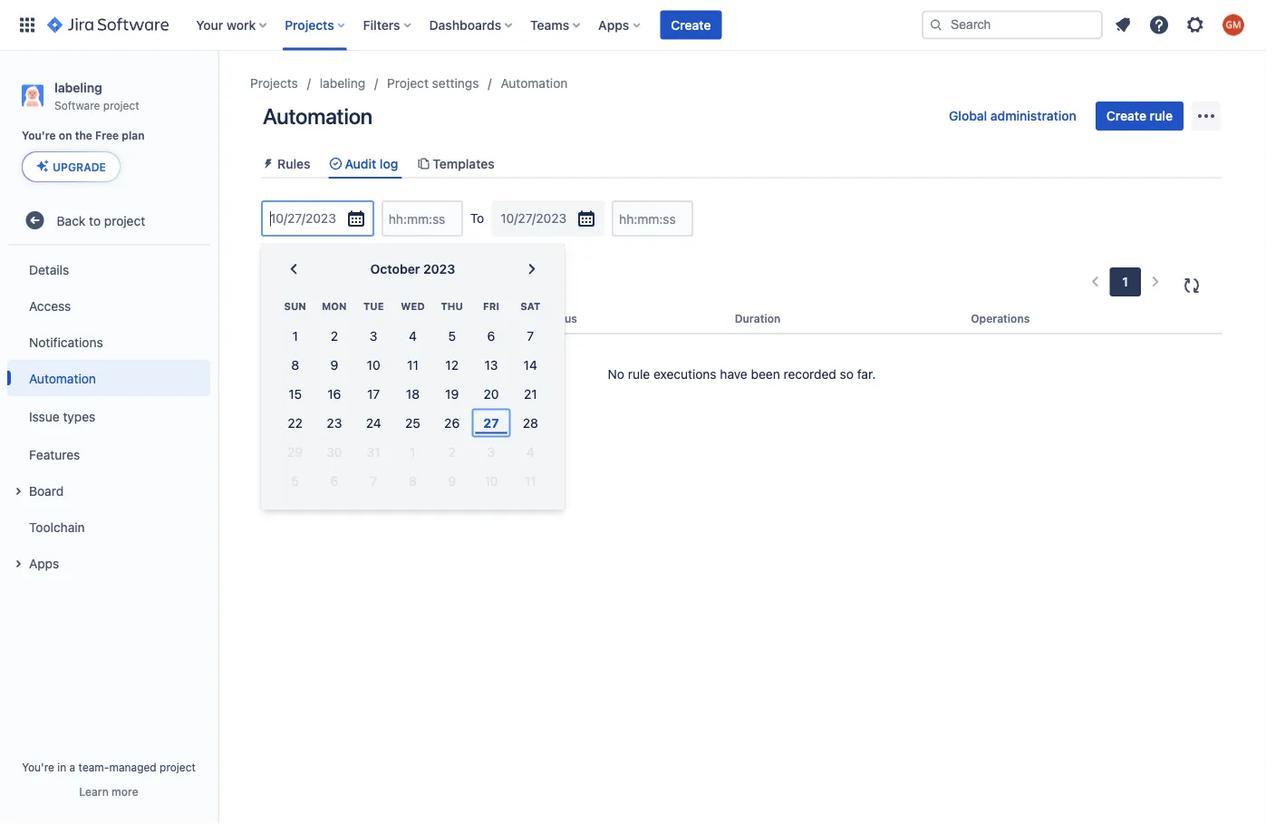 Task type: describe. For each thing, give the bounding box(es) containing it.
rule for create
[[1150, 108, 1173, 123]]

back to project
[[57, 213, 145, 228]]

search image
[[929, 18, 944, 32]]

projects link
[[250, 73, 298, 94]]

1 horizontal spatial 9 button
[[433, 466, 472, 495]]

primary element
[[11, 0, 922, 50]]

expand image
[[257, 397, 278, 419]]

project settings
[[387, 76, 479, 91]]

25
[[405, 415, 421, 430]]

20
[[484, 386, 499, 401]]

31
[[367, 444, 381, 459]]

1 down 25 button
[[410, 444, 416, 459]]

30 button
[[315, 437, 354, 466]]

what do the different statuses mean?
[[278, 401, 508, 416]]

expand image
[[7, 553, 29, 575]]

audit
[[345, 156, 377, 171]]

1 horizontal spatial 7
[[527, 328, 534, 343]]

october 2023
[[371, 262, 455, 277]]

24 button
[[354, 408, 393, 437]]

global
[[949, 108, 988, 123]]

tab list containing rules
[[254, 149, 1231, 179]]

0 horizontal spatial 3
[[370, 328, 378, 343]]

statuses
[[412, 401, 464, 416]]

issue
[[29, 409, 60, 424]]

0 horizontal spatial 8 button
[[276, 350, 315, 379]]

9 for 9 button to the right
[[448, 473, 456, 488]]

automation link for project settings
[[501, 73, 568, 94]]

21
[[524, 386, 537, 401]]

project
[[387, 76, 429, 91]]

0 horizontal spatial 2 button
[[315, 321, 354, 350]]

appswitcher icon image
[[16, 14, 38, 36]]

apps button
[[7, 545, 210, 581]]

pagination element
[[1081, 268, 1171, 297]]

1 horizontal spatial 7 button
[[511, 321, 550, 350]]

23
[[327, 415, 342, 430]]

1 vertical spatial 11 button
[[511, 466, 550, 495]]

templates
[[433, 156, 495, 171]]

executions
[[654, 367, 717, 382]]

board button
[[7, 473, 210, 509]]

tue
[[364, 301, 384, 313]]

projects for projects dropdown button
[[285, 17, 334, 32]]

more
[[112, 785, 138, 798]]

row containing 5
[[276, 466, 550, 495]]

0 horizontal spatial 8
[[291, 357, 299, 372]]

19 button
[[433, 379, 472, 408]]

learn
[[79, 785, 109, 798]]

apps inside popup button
[[599, 17, 630, 32]]

you're for you're in a team-managed project
[[22, 761, 54, 774]]

2 vertical spatial project
[[160, 761, 196, 774]]

21 button
[[511, 379, 550, 408]]

refresh log image
[[1182, 275, 1203, 297]]

12 button
[[433, 350, 472, 379]]

0 horizontal spatial 1 button
[[276, 321, 315, 350]]

0 horizontal spatial 9 button
[[315, 350, 354, 379]]

automation for project settings
[[501, 76, 568, 91]]

16
[[328, 386, 341, 401]]

2 hh:mm:ss field from the left
[[614, 202, 692, 235]]

work
[[227, 17, 256, 32]]

templates image
[[417, 157, 431, 171]]

back to project link
[[7, 202, 210, 239]]

1 vertical spatial 3 button
[[472, 437, 511, 466]]

audit log
[[345, 156, 398, 171]]

23 button
[[315, 408, 354, 437]]

1 vertical spatial 6 button
[[315, 466, 354, 495]]

sidebar navigation image
[[198, 73, 238, 109]]

15 button
[[276, 379, 315, 408]]

have
[[720, 367, 748, 382]]

teams button
[[525, 10, 588, 39]]

teams
[[531, 17, 570, 32]]

14 button
[[511, 350, 550, 379]]

no rule executions have been recorded so far.
[[608, 367, 876, 382]]

wed
[[401, 301, 425, 313]]

operations
[[971, 312, 1030, 325]]

mon
[[322, 301, 347, 313]]

0 horizontal spatial 3 button
[[354, 321, 393, 350]]

global administration
[[949, 108, 1077, 123]]

a
[[69, 761, 75, 774]]

29 button
[[276, 437, 315, 466]]

25 button
[[393, 408, 433, 437]]

Search field
[[922, 10, 1104, 39]]

14
[[524, 357, 538, 372]]

18
[[406, 386, 420, 401]]

0 horizontal spatial 11 button
[[393, 350, 433, 379]]

administration
[[991, 108, 1077, 123]]

26 button
[[433, 408, 472, 437]]

1 horizontal spatial 5
[[448, 328, 456, 343]]

fri
[[483, 301, 500, 313]]

26
[[445, 415, 460, 430]]

your
[[196, 17, 223, 32]]

rules
[[277, 156, 311, 171]]

recorded
[[784, 367, 837, 382]]

2023
[[423, 262, 455, 277]]

0 horizontal spatial 5
[[291, 473, 299, 488]]

1 horizontal spatial 8
[[409, 473, 417, 488]]

1 vertical spatial 2 button
[[433, 437, 472, 466]]

13 button
[[472, 350, 511, 379]]

2 for leftmost 2 button
[[331, 328, 338, 343]]

expand image
[[7, 481, 29, 503]]

what
[[278, 401, 311, 416]]

28
[[523, 415, 538, 430]]

rule for no
[[628, 367, 650, 382]]

toolchain
[[29, 519, 85, 534]]

1 0
[[270, 269, 291, 284]]

sat
[[521, 301, 541, 313]]

automation for notifications
[[29, 371, 96, 386]]

you're in a team-managed project
[[22, 761, 196, 774]]

on
[[59, 129, 72, 142]]

upgrade
[[53, 161, 106, 173]]

notifications
[[29, 334, 103, 349]]

details link
[[7, 251, 210, 288]]

13
[[485, 357, 498, 372]]

4 for bottom 4 button
[[527, 444, 535, 459]]

1 10/27/2023 from the left
[[270, 211, 336, 226]]

actions image
[[1196, 105, 1218, 127]]

upgrade button
[[23, 153, 120, 182]]

your profile and settings image
[[1223, 14, 1245, 36]]

settings image
[[1185, 14, 1207, 36]]

in
[[57, 761, 66, 774]]

0 horizontal spatial 10 button
[[354, 350, 393, 379]]



Task type: locate. For each thing, give the bounding box(es) containing it.
1 left 0
[[270, 269, 277, 284]]

hh:mm:ss field
[[383, 202, 461, 235], [614, 202, 692, 235]]

0 vertical spatial 7
[[527, 328, 534, 343]]

project inside the labeling software project
[[103, 99, 139, 111]]

1 horizontal spatial apps
[[599, 17, 630, 32]]

1 row from the top
[[276, 291, 550, 321]]

1 vertical spatial 9 button
[[433, 466, 472, 495]]

grid containing 1
[[276, 291, 550, 495]]

2 10/27/2023 from the left
[[501, 211, 567, 226]]

projects for projects link
[[250, 76, 298, 91]]

date
[[261, 312, 286, 325]]

rule
[[1150, 108, 1173, 123], [628, 367, 650, 382]]

4 down 28 button
[[527, 444, 535, 459]]

0 vertical spatial 4
[[409, 328, 417, 343]]

2 horizontal spatial 1 button
[[1110, 268, 1142, 297]]

1 inside pagination element
[[1123, 274, 1129, 289]]

plan
[[122, 129, 145, 142]]

1 horizontal spatial 3
[[488, 444, 495, 459]]

9 button
[[315, 350, 354, 379], [433, 466, 472, 495]]

you're left on
[[22, 129, 56, 142]]

10 button down 27 button
[[472, 466, 511, 495]]

0 horizontal spatial hh:mm:ss field
[[383, 202, 461, 235]]

11
[[407, 357, 419, 372], [525, 473, 536, 488]]

0 vertical spatial 9
[[331, 357, 339, 372]]

issue types
[[29, 409, 95, 424]]

2 button down "26"
[[433, 437, 472, 466]]

4 button down 28
[[511, 437, 550, 466]]

grid
[[276, 291, 550, 495]]

1 horizontal spatial 9
[[448, 473, 456, 488]]

labeling up software on the top left of the page
[[54, 80, 102, 95]]

the right do
[[333, 401, 353, 416]]

automation
[[501, 76, 568, 91], [263, 103, 373, 129], [29, 371, 96, 386]]

7 button down 31
[[354, 466, 393, 495]]

features link
[[7, 436, 210, 473]]

11 button
[[393, 350, 433, 379], [511, 466, 550, 495]]

1 horizontal spatial 8 button
[[393, 466, 433, 495]]

1 horizontal spatial the
[[333, 401, 353, 416]]

create button
[[660, 10, 722, 39]]

0 vertical spatial 2
[[331, 328, 338, 343]]

labeling software project
[[54, 80, 139, 111]]

0 vertical spatial 10 button
[[354, 350, 393, 379]]

1 horizontal spatial labeling
[[320, 76, 366, 91]]

1 vertical spatial 8
[[409, 473, 417, 488]]

next month image
[[521, 258, 543, 280]]

4 down rule
[[409, 328, 417, 343]]

1 vertical spatial automation link
[[7, 360, 210, 396]]

22 button
[[276, 408, 315, 437]]

row containing 29
[[276, 437, 550, 466]]

jira software image
[[47, 14, 169, 36], [47, 14, 169, 36]]

back
[[57, 213, 86, 228]]

1 vertical spatial 1 button
[[276, 321, 315, 350]]

create inside primary "element"
[[671, 17, 711, 32]]

projects button
[[280, 10, 352, 39]]

17 button
[[354, 379, 393, 408]]

2 down 26 button
[[448, 444, 456, 459]]

1 vertical spatial automation
[[263, 103, 373, 129]]

rule inside button
[[1150, 108, 1173, 123]]

labeling link
[[320, 73, 366, 94]]

3 down 27 button
[[488, 444, 495, 459]]

0 vertical spatial project
[[103, 99, 139, 111]]

5 down '29' button
[[291, 473, 299, 488]]

automation link up types
[[7, 360, 210, 396]]

team-
[[79, 761, 109, 774]]

types
[[63, 409, 95, 424]]

9 button up 16
[[315, 350, 354, 379]]

2 row from the top
[[276, 321, 550, 350]]

5 button down '29'
[[276, 466, 315, 495]]

0 horizontal spatial create
[[671, 17, 711, 32]]

27 button
[[472, 408, 511, 437]]

1 horizontal spatial 4 button
[[511, 437, 550, 466]]

5 down thu
[[448, 328, 456, 343]]

projects up labeling 'link'
[[285, 17, 334, 32]]

row containing 8
[[276, 350, 550, 379]]

2 down mon
[[331, 328, 338, 343]]

group
[[7, 246, 210, 587]]

create right apps popup button
[[671, 17, 711, 32]]

1 button left refresh log icon
[[1110, 268, 1142, 297]]

thu
[[441, 301, 463, 313]]

3 row from the top
[[276, 350, 550, 379]]

11 down 28 button
[[525, 473, 536, 488]]

30
[[327, 444, 342, 459]]

create left actions image
[[1107, 108, 1147, 123]]

row containing 15
[[276, 379, 550, 408]]

1 vertical spatial apps
[[29, 556, 59, 571]]

8 down 25 button
[[409, 473, 417, 488]]

29
[[288, 444, 303, 459]]

22
[[288, 415, 303, 430]]

0 vertical spatial you're
[[22, 129, 56, 142]]

rules image
[[261, 157, 276, 171]]

1 vertical spatial 2
[[448, 444, 456, 459]]

labeling for labeling
[[320, 76, 366, 91]]

6 button down 30
[[315, 466, 354, 495]]

0 horizontal spatial 5 button
[[276, 466, 315, 495]]

4
[[409, 328, 417, 343], [527, 444, 535, 459]]

2 vertical spatial automation
[[29, 371, 96, 386]]

status
[[543, 312, 578, 325]]

1 vertical spatial 10 button
[[472, 466, 511, 495]]

dashboards
[[429, 17, 502, 32]]

1 horizontal spatial 2 button
[[433, 437, 472, 466]]

0 vertical spatial the
[[75, 129, 92, 142]]

4 for 4 button to the left
[[409, 328, 417, 343]]

6 button
[[472, 321, 511, 350], [315, 466, 354, 495]]

0 vertical spatial 5 button
[[433, 321, 472, 350]]

1 horizontal spatial automation
[[263, 103, 373, 129]]

1 horizontal spatial 11
[[525, 473, 536, 488]]

automation down labeling 'link'
[[263, 103, 373, 129]]

11 button up 18
[[393, 350, 433, 379]]

help image
[[1149, 14, 1171, 36]]

projects inside projects dropdown button
[[285, 17, 334, 32]]

9
[[331, 357, 339, 372], [448, 473, 456, 488]]

your work button
[[191, 10, 274, 39]]

9 up 16
[[331, 357, 339, 372]]

9 down 26 button
[[448, 473, 456, 488]]

project inside back to project link
[[104, 213, 145, 228]]

0 horizontal spatial 4
[[409, 328, 417, 343]]

1 horizontal spatial 1 button
[[393, 437, 433, 466]]

automation down teams
[[501, 76, 568, 91]]

5 button up 12
[[433, 321, 472, 350]]

8 up 15
[[291, 357, 299, 372]]

project right the to at the left
[[104, 213, 145, 228]]

7
[[527, 328, 534, 343], [370, 473, 377, 488]]

managed
[[109, 761, 157, 774]]

labeling for labeling software project
[[54, 80, 102, 95]]

automation inside group
[[29, 371, 96, 386]]

0 vertical spatial projects
[[285, 17, 334, 32]]

10/27/2023 up next month icon
[[501, 211, 567, 226]]

1 horizontal spatial automation link
[[501, 73, 568, 94]]

6 row from the top
[[276, 437, 550, 466]]

group containing details
[[7, 246, 210, 587]]

4 button
[[393, 321, 433, 350], [511, 437, 550, 466]]

1 vertical spatial 11
[[525, 473, 536, 488]]

1 left refresh log icon
[[1123, 274, 1129, 289]]

log
[[380, 156, 398, 171]]

4 row from the top
[[276, 379, 550, 408]]

create for create rule
[[1107, 108, 1147, 123]]

8
[[291, 357, 299, 372], [409, 473, 417, 488]]

0 vertical spatial rule
[[1150, 108, 1173, 123]]

1 vertical spatial project
[[104, 213, 145, 228]]

5 button
[[433, 321, 472, 350], [276, 466, 315, 495]]

rule left actions image
[[1150, 108, 1173, 123]]

row group
[[276, 321, 550, 495]]

0
[[282, 269, 291, 284]]

0 horizontal spatial 4 button
[[393, 321, 433, 350]]

2 vertical spatial 1 button
[[393, 437, 433, 466]]

3 button down tue on the left of page
[[354, 321, 393, 350]]

row containing 22
[[276, 408, 550, 437]]

0 horizontal spatial 11
[[407, 357, 419, 372]]

4 button down wed
[[393, 321, 433, 350]]

0 vertical spatial 3
[[370, 328, 378, 343]]

learn more button
[[79, 784, 138, 799]]

0 horizontal spatial the
[[75, 129, 92, 142]]

project for labeling software project
[[103, 99, 139, 111]]

you're left in
[[22, 761, 54, 774]]

24
[[366, 415, 381, 430]]

8 button down 25 button
[[393, 466, 433, 495]]

notifications image
[[1113, 14, 1134, 36]]

apps button
[[593, 10, 648, 39]]

0 vertical spatial 3 button
[[354, 321, 393, 350]]

different
[[356, 401, 409, 416]]

27
[[484, 415, 499, 430]]

apps down toolchain at the left of page
[[29, 556, 59, 571]]

apps right teams popup button
[[599, 17, 630, 32]]

0 vertical spatial 10
[[367, 357, 381, 372]]

1 horizontal spatial create
[[1107, 108, 1147, 123]]

15
[[289, 386, 302, 401]]

None text field
[[270, 210, 274, 228]]

0 horizontal spatial 6
[[331, 473, 339, 488]]

2 for 2 button to the bottom
[[448, 444, 456, 459]]

access link
[[7, 288, 210, 324]]

7 down '31' button
[[370, 473, 377, 488]]

1 vertical spatial 6
[[331, 473, 339, 488]]

what do the different statuses mean? button
[[257, 397, 1223, 419]]

the for different
[[333, 401, 353, 416]]

3 button down 27
[[472, 437, 511, 466]]

1 vertical spatial the
[[333, 401, 353, 416]]

1 vertical spatial create
[[1107, 108, 1147, 123]]

7 button up 14
[[511, 321, 550, 350]]

you're on the free plan
[[22, 129, 145, 142]]

issue types link
[[7, 396, 210, 436]]

0 horizontal spatial automation
[[29, 371, 96, 386]]

automation link for notifications
[[7, 360, 210, 396]]

6 button up 13
[[472, 321, 511, 350]]

0 vertical spatial 5
[[448, 328, 456, 343]]

0 vertical spatial 6 button
[[472, 321, 511, 350]]

row group containing 1
[[276, 321, 550, 495]]

the right on
[[75, 129, 92, 142]]

filters
[[363, 17, 400, 32]]

far.
[[858, 367, 876, 382]]

the for free
[[75, 129, 92, 142]]

3 down tue on the left of page
[[370, 328, 378, 343]]

project right managed
[[160, 761, 196, 774]]

16 button
[[315, 379, 354, 408]]

1 vertical spatial rule
[[628, 367, 650, 382]]

1 horizontal spatial 5 button
[[433, 321, 472, 350]]

0 vertical spatial 6
[[488, 328, 495, 343]]

1 button down sun
[[276, 321, 315, 350]]

0 vertical spatial automation
[[501, 76, 568, 91]]

9 for the leftmost 9 button
[[331, 357, 339, 372]]

0 vertical spatial automation link
[[501, 73, 568, 94]]

8 button up 15
[[276, 350, 315, 379]]

0 vertical spatial 8 button
[[276, 350, 315, 379]]

project for back to project
[[104, 213, 145, 228]]

toolchain link
[[7, 509, 210, 545]]

you're for you're on the free plan
[[22, 129, 56, 142]]

1 vertical spatial 5 button
[[276, 466, 315, 495]]

project up "plan"
[[103, 99, 139, 111]]

0 horizontal spatial 7 button
[[354, 466, 393, 495]]

the inside dropdown button
[[333, 401, 353, 416]]

1 button
[[1110, 268, 1142, 297], [276, 321, 315, 350], [393, 437, 433, 466]]

banner containing your work
[[0, 0, 1267, 51]]

31 button
[[354, 437, 393, 466]]

tab list
[[254, 149, 1231, 179]]

1 hh:mm:ss field from the left
[[383, 202, 461, 235]]

6 down fri
[[488, 328, 495, 343]]

7 row from the top
[[276, 466, 550, 495]]

None text field
[[501, 210, 504, 228]]

access
[[29, 298, 71, 313]]

projects right 'sidebar navigation' image
[[250, 76, 298, 91]]

0 vertical spatial create
[[671, 17, 711, 32]]

0 horizontal spatial 6 button
[[315, 466, 354, 495]]

1 vertical spatial you're
[[22, 761, 54, 774]]

10 down 27 button
[[485, 473, 498, 488]]

5
[[448, 328, 456, 343], [291, 473, 299, 488]]

last month image
[[283, 258, 305, 280]]

settings
[[432, 76, 479, 91]]

1 vertical spatial 3
[[488, 444, 495, 459]]

create rule button
[[1096, 102, 1184, 131]]

banner
[[0, 0, 1267, 51]]

you're
[[22, 129, 56, 142], [22, 761, 54, 774]]

1 horizontal spatial rule
[[1150, 108, 1173, 123]]

9 button down 26 button
[[433, 466, 472, 495]]

labeling
[[320, 76, 366, 91], [54, 80, 102, 95]]

board
[[29, 483, 64, 498]]

rule right no
[[628, 367, 650, 382]]

1 vertical spatial 7
[[370, 473, 377, 488]]

apps inside button
[[29, 556, 59, 571]]

1 horizontal spatial 10
[[485, 473, 498, 488]]

0 vertical spatial 7 button
[[511, 321, 550, 350]]

duration
[[735, 312, 781, 325]]

19
[[445, 386, 459, 401]]

1 vertical spatial 4 button
[[511, 437, 550, 466]]

10 button up "17"
[[354, 350, 393, 379]]

0 horizontal spatial apps
[[29, 556, 59, 571]]

0 vertical spatial 1 button
[[1110, 268, 1142, 297]]

0 horizontal spatial 10/27/2023
[[270, 211, 336, 226]]

to
[[470, 211, 485, 226]]

1 vertical spatial 9
[[448, 473, 456, 488]]

6 down 30 'button' at the bottom of page
[[331, 473, 339, 488]]

create rule
[[1107, 108, 1173, 123]]

row containing sun
[[276, 291, 550, 321]]

labeling inside the labeling software project
[[54, 80, 102, 95]]

1 down sun
[[292, 328, 298, 343]]

automation link
[[501, 73, 568, 94], [7, 360, 210, 396]]

1 horizontal spatial 2
[[448, 444, 456, 459]]

so
[[840, 367, 854, 382]]

audit log image
[[329, 157, 343, 171]]

0 horizontal spatial 2
[[331, 328, 338, 343]]

18 button
[[393, 379, 433, 408]]

automation link down teams
[[501, 73, 568, 94]]

0 horizontal spatial 7
[[370, 473, 377, 488]]

12
[[446, 357, 459, 372]]

11 up 18
[[407, 357, 419, 372]]

20 button
[[472, 379, 511, 408]]

1 vertical spatial 7 button
[[354, 466, 393, 495]]

dashboards button
[[424, 10, 520, 39]]

1 horizontal spatial 10 button
[[472, 466, 511, 495]]

0 horizontal spatial 10
[[367, 357, 381, 372]]

details
[[29, 262, 69, 277]]

row
[[276, 291, 550, 321], [276, 321, 550, 350], [276, 350, 550, 379], [276, 379, 550, 408], [276, 408, 550, 437], [276, 437, 550, 466], [276, 466, 550, 495]]

1 vertical spatial 4
[[527, 444, 535, 459]]

0 vertical spatial apps
[[599, 17, 630, 32]]

1 vertical spatial 8 button
[[393, 466, 433, 495]]

10 up "17"
[[367, 357, 381, 372]]

create for create
[[671, 17, 711, 32]]

0 vertical spatial 8
[[291, 357, 299, 372]]

10/27/2023 up the last month image
[[270, 211, 336, 226]]

7 down the sat
[[527, 328, 534, 343]]

1 horizontal spatial hh:mm:ss field
[[614, 202, 692, 235]]

0 horizontal spatial 9
[[331, 357, 339, 372]]

1 button down 25
[[393, 437, 433, 466]]

11 button down 28 button
[[511, 466, 550, 495]]

labeling down projects dropdown button
[[320, 76, 366, 91]]

automation down notifications
[[29, 371, 96, 386]]

row containing 1
[[276, 321, 550, 350]]

0 vertical spatial 11
[[407, 357, 419, 372]]

5 row from the top
[[276, 408, 550, 437]]

1 you're from the top
[[22, 129, 56, 142]]

2 button down mon
[[315, 321, 354, 350]]

features
[[29, 447, 80, 462]]

2 you're from the top
[[22, 761, 54, 774]]



Task type: vqa. For each thing, say whether or not it's contained in the screenshot.


